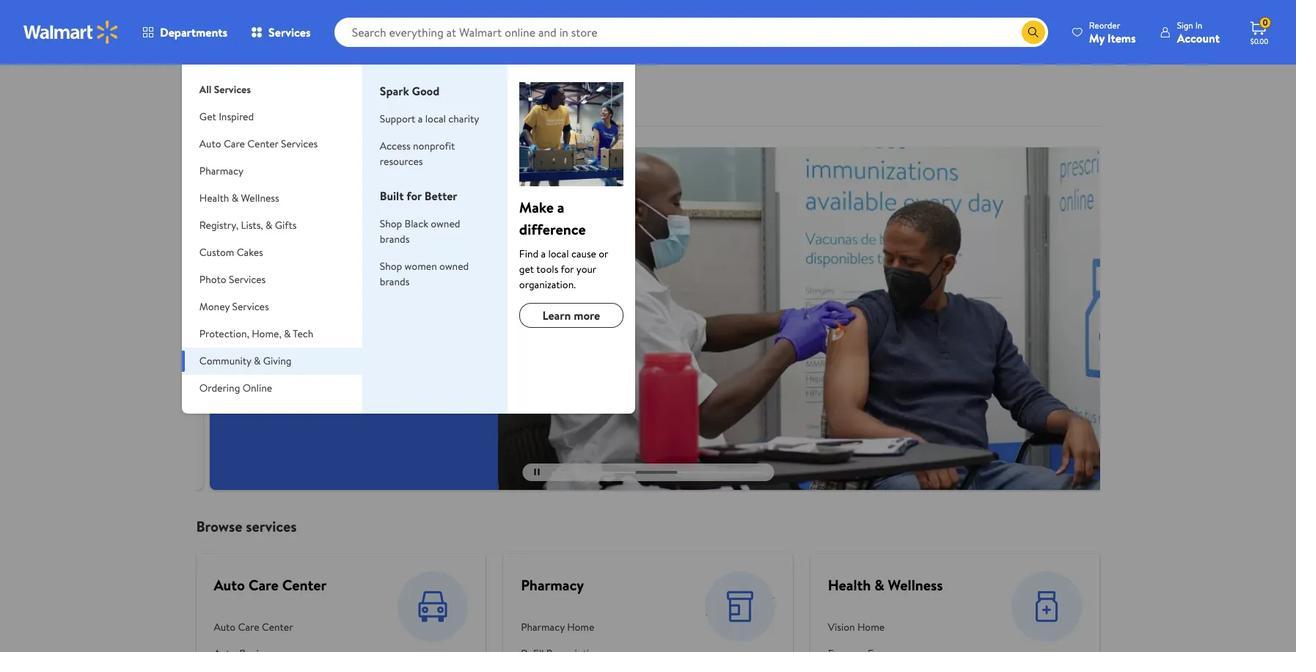 Task type: locate. For each thing, give the bounding box(es) containing it.
1 shop from the top
[[380, 217, 402, 231]]

1 home from the left
[[567, 620, 595, 635]]

center for auto care center services dropdown button
[[248, 137, 279, 151]]

1 vertical spatial a
[[558, 197, 565, 217]]

0 vertical spatial owned
[[431, 217, 460, 231]]

owned down the more.
[[431, 217, 460, 231]]

shop
[[380, 217, 402, 231], [380, 259, 402, 274]]

0 vertical spatial health
[[200, 191, 229, 205]]

pharmacy for "pharmacy" dropdown button
[[200, 164, 244, 178]]

& left giving
[[254, 354, 261, 368]]

2 auto care center from the top
[[214, 620, 293, 635]]

health & wellness link
[[828, 575, 943, 595]]

services up all services link
[[269, 24, 311, 40]]

home down pharmacy "link"
[[567, 620, 595, 635]]

1 horizontal spatial home
[[858, 620, 885, 635]]

wellness down immunizations
[[241, 191, 279, 205]]

search icon image
[[1028, 26, 1040, 38]]

1 vertical spatial for
[[561, 262, 574, 277]]

0 vertical spatial pharmacy
[[200, 164, 244, 178]]

0 vertical spatial brands
[[380, 232, 410, 247]]

a
[[418, 112, 423, 126], [558, 197, 565, 217], [541, 247, 546, 261]]

0 horizontal spatial health
[[200, 191, 229, 205]]

access nonprofit resources
[[380, 139, 455, 169]]

pharmacy home
[[521, 620, 595, 635]]

owned right women
[[440, 259, 469, 274]]

0 horizontal spatial health & wellness
[[200, 191, 279, 205]]

shop down shingles
[[380, 217, 402, 231]]

1 vertical spatial shop
[[380, 259, 402, 274]]

community
[[200, 354, 252, 368]]

wellness inside dropdown button
[[241, 191, 279, 205]]

pharmacy
[[200, 164, 244, 178], [521, 575, 584, 595], [521, 620, 565, 635]]

wellness for health & wellness link
[[888, 575, 943, 595]]

tech
[[293, 327, 314, 341]]

giving
[[263, 354, 292, 368]]

brands down the black
[[380, 232, 410, 247]]

1 vertical spatial care
[[249, 575, 279, 595]]

pharmacy home link
[[521, 614, 673, 640]]

auto inside dropdown button
[[200, 137, 221, 151]]

pharmacy up 'help'
[[200, 164, 244, 178]]

shop inside shop women owned brands
[[380, 259, 402, 274]]

owned
[[431, 217, 460, 231], [440, 259, 469, 274]]

brands down women
[[380, 274, 410, 289]]

0 vertical spatial for
[[407, 188, 422, 204]]

care
[[224, 137, 245, 151], [249, 575, 279, 595], [238, 620, 259, 635]]

Walmart Site-Wide search field
[[334, 18, 1049, 47]]

2 shop from the top
[[380, 259, 402, 274]]

health & wellness up registry, lists, & gifts
[[200, 191, 279, 205]]

sign in account
[[1178, 19, 1220, 46]]

gifts
[[275, 218, 297, 233]]

photo services button
[[182, 266, 362, 294]]

home,
[[252, 327, 282, 341]]

vision home link
[[828, 614, 950, 640]]

a for support
[[418, 112, 423, 126]]

2 brands from the top
[[380, 274, 410, 289]]

account
[[1178, 30, 1220, 46]]

difference
[[519, 219, 586, 239]]

money
[[200, 299, 230, 314]]

better
[[425, 188, 458, 204]]

center inside dropdown button
[[248, 137, 279, 151]]

0 vertical spatial auto care center
[[214, 575, 327, 595]]

or
[[599, 247, 609, 261]]

nonprofit
[[413, 139, 455, 153]]

services up the protection, home, & tech at left
[[232, 299, 269, 314]]

2 vertical spatial auto
[[214, 620, 236, 635]]

health & wellness inside dropdown button
[[200, 191, 279, 205]]

brands for black
[[380, 232, 410, 247]]

1 auto care center from the top
[[214, 575, 327, 595]]

shop women owned brands
[[380, 259, 469, 289]]

spark
[[380, 83, 409, 99]]

2 vertical spatial center
[[262, 620, 293, 635]]

lists,
[[241, 218, 263, 233]]

1 horizontal spatial health & wellness
[[828, 575, 943, 595]]

0 horizontal spatial home
[[567, 620, 595, 635]]

learn
[[543, 308, 571, 324]]

items
[[1108, 30, 1137, 46]]

1 horizontal spatial for
[[561, 262, 574, 277]]

owned for shop women owned brands
[[440, 259, 469, 274]]

registry, lists, & gifts
[[200, 218, 297, 233]]

home
[[567, 620, 595, 635], [858, 620, 885, 635]]

& up vision home link
[[875, 575, 885, 595]]

brands for women
[[380, 274, 410, 289]]

community & giving image
[[519, 82, 624, 186]]

support a local charity link
[[380, 112, 479, 126]]

1 horizontal spatial a
[[541, 247, 546, 261]]

1 vertical spatial brands
[[380, 274, 410, 289]]

1 vertical spatial auto care center link
[[214, 614, 328, 640]]

all services
[[200, 82, 251, 97]]

owned inside shop women owned brands
[[440, 259, 469, 274]]

a right find
[[541, 247, 546, 261]]

1 horizontal spatial wellness
[[888, 575, 943, 595]]

local inside make a difference find a local cause or get tools for your organization.
[[549, 247, 569, 261]]

1 vertical spatial wellness
[[888, 575, 943, 595]]

Search search field
[[334, 18, 1049, 47]]

health up vision home
[[828, 575, 871, 595]]

pharmacy inside dropdown button
[[200, 164, 244, 178]]

center for first auto care center link from the top
[[282, 575, 327, 595]]

auto
[[200, 137, 221, 151], [214, 575, 245, 595], [214, 620, 236, 635]]

1 horizontal spatial health
[[828, 575, 871, 595]]

care inside auto care center services dropdown button
[[224, 137, 245, 151]]

organization.
[[519, 277, 576, 292]]

services inside dropdown button
[[269, 24, 311, 40]]

shop inside shop black owned brands
[[380, 217, 402, 231]]

1 vertical spatial auto care center
[[214, 620, 293, 635]]

spark good
[[380, 83, 440, 99]]

0 vertical spatial auto care center link
[[214, 575, 327, 595]]

health & wellness up vision home link
[[828, 575, 943, 595]]

home for pharmacy
[[567, 620, 595, 635]]

0 horizontal spatial wellness
[[241, 191, 279, 205]]

1 brands from the top
[[380, 232, 410, 247]]

get inspired button
[[182, 103, 362, 131]]

health
[[200, 191, 229, 205], [828, 575, 871, 595]]

local
[[425, 112, 446, 126], [549, 247, 569, 261]]

a up difference
[[558, 197, 565, 217]]

access
[[380, 139, 411, 153]]

0 vertical spatial care
[[224, 137, 245, 151]]

money services button
[[182, 294, 362, 321]]

0 vertical spatial a
[[418, 112, 423, 126]]

care for auto care center services dropdown button
[[224, 137, 245, 151]]

for left your
[[561, 262, 574, 277]]

2 vertical spatial a
[[541, 247, 546, 261]]

care for first auto care center link from the top
[[249, 575, 279, 595]]

services button
[[239, 15, 323, 50]]

immunizations
[[217, 164, 329, 189]]

1 auto care center link from the top
[[214, 575, 327, 595]]

2 home from the left
[[858, 620, 885, 635]]

shop left women
[[380, 259, 402, 274]]

brands inside shop women owned brands
[[380, 274, 410, 289]]

pharmacy down pharmacy "link"
[[521, 620, 565, 635]]

0 horizontal spatial local
[[425, 112, 446, 126]]

0 vertical spatial auto
[[200, 137, 221, 151]]

shop black owned brands link
[[380, 217, 460, 247]]

health & wellness
[[200, 191, 279, 205], [828, 575, 943, 595]]

0 vertical spatial wellness
[[241, 191, 279, 205]]

auto for first auto care center link from the top
[[214, 575, 245, 595]]

a right support
[[418, 112, 423, 126]]

2 horizontal spatial a
[[558, 197, 565, 217]]

wellness up vision home link
[[888, 575, 943, 595]]

owned inside shop black owned brands
[[431, 217, 460, 231]]

1 horizontal spatial local
[[549, 247, 569, 261]]

0 vertical spatial center
[[248, 137, 279, 151]]

services
[[269, 24, 311, 40], [214, 82, 251, 97], [196, 83, 260, 108], [281, 137, 318, 151], [229, 272, 266, 287], [232, 299, 269, 314]]

1 vertical spatial health
[[828, 575, 871, 595]]

local up tools
[[549, 247, 569, 261]]

for right built
[[407, 188, 422, 204]]

community & giving button
[[182, 348, 362, 375]]

1 vertical spatial local
[[549, 247, 569, 261]]

0 vertical spatial shop
[[380, 217, 402, 231]]

& left the more.
[[424, 193, 431, 209]]

reorder my items
[[1090, 19, 1137, 46]]

built
[[380, 188, 404, 204]]

health for health & wellness dropdown button
[[200, 191, 229, 205]]

2 vertical spatial care
[[238, 620, 259, 635]]

get inspired
[[200, 109, 254, 124]]

0 horizontal spatial a
[[418, 112, 423, 126]]

local up nonprofit
[[425, 112, 446, 126]]

cakes
[[237, 245, 263, 260]]

2 vertical spatial pharmacy
[[521, 620, 565, 635]]

health up registry, at the top of the page
[[200, 191, 229, 205]]

1 vertical spatial center
[[282, 575, 327, 595]]

schedule now link
[[217, 221, 302, 244]]

ordering
[[200, 381, 240, 396]]

brands inside shop black owned brands
[[380, 232, 410, 247]]

health inside dropdown button
[[200, 191, 229, 205]]

registry, lists, & gifts button
[[182, 212, 362, 239]]

reorder
[[1090, 19, 1121, 31]]

resources
[[380, 154, 423, 169]]

pharmacy for pharmacy home
[[521, 620, 565, 635]]

1 vertical spatial owned
[[440, 259, 469, 274]]

0 vertical spatial health & wellness
[[200, 191, 279, 205]]

shop women owned brands link
[[380, 259, 469, 289]]

center
[[248, 137, 279, 151], [282, 575, 327, 595], [262, 620, 293, 635]]

care inside auto care center link
[[238, 620, 259, 635]]

shingles
[[380, 193, 421, 209]]

home right vision
[[858, 620, 885, 635]]

photo
[[200, 272, 226, 287]]

0 horizontal spatial for
[[407, 188, 422, 204]]

1 vertical spatial auto
[[214, 575, 245, 595]]

1 vertical spatial health & wellness
[[828, 575, 943, 595]]

1 vertical spatial pharmacy
[[521, 575, 584, 595]]

services right 'all'
[[214, 82, 251, 97]]

pharmacy up the pharmacy home
[[521, 575, 584, 595]]

in
[[1196, 19, 1203, 31]]

auto care center
[[214, 575, 327, 595], [214, 620, 293, 635]]

make a difference find a local cause or get tools for your organization.
[[519, 197, 609, 292]]



Task type: vqa. For each thing, say whether or not it's contained in the screenshot.
BOSSCARE
no



Task type: describe. For each thing, give the bounding box(es) containing it.
browse services
[[196, 516, 297, 536]]

more
[[574, 308, 601, 324]]

shop for shop women owned brands
[[380, 259, 402, 274]]

support
[[380, 112, 416, 126]]

services
[[246, 516, 297, 536]]

walmart image
[[23, 21, 119, 44]]

owned for shop black owned brands
[[431, 217, 460, 231]]

covid-
[[324, 193, 365, 209]]

19,
[[365, 193, 378, 209]]

0
[[1263, 16, 1269, 29]]

health & wellness button
[[182, 185, 362, 212]]

schedule
[[229, 225, 270, 240]]

help
[[217, 193, 241, 209]]

ordering online button
[[182, 375, 362, 402]]

now
[[272, 225, 291, 240]]

carousel controls navigation
[[523, 464, 774, 481]]

learn more link
[[519, 303, 624, 328]]

departments
[[160, 24, 228, 40]]

for inside make a difference find a local cause or get tools for your organization.
[[561, 262, 574, 277]]

pharmacy button
[[182, 158, 362, 185]]

wellness for health & wellness dropdown button
[[241, 191, 279, 205]]

community & giving
[[200, 354, 292, 368]]

protection, home, & tech
[[200, 327, 314, 341]]

auto care center services button
[[182, 131, 362, 158]]

cause
[[572, 247, 597, 261]]

vision home
[[828, 620, 885, 635]]

shop black owned brands
[[380, 217, 460, 247]]

ordering online
[[200, 381, 272, 396]]

against
[[285, 193, 321, 209]]

protection,
[[200, 327, 249, 341]]

services down cakes
[[229, 272, 266, 287]]

find
[[519, 247, 539, 261]]

& left gifts
[[266, 218, 273, 233]]

shop for shop black owned brands
[[380, 217, 402, 231]]

services up get inspired
[[196, 83, 260, 108]]

auto care center services
[[200, 137, 318, 151]]

built for better
[[380, 188, 458, 204]]

schedule now
[[229, 225, 291, 240]]

protect
[[244, 193, 282, 209]]

online
[[243, 381, 272, 396]]

tools
[[537, 262, 559, 277]]

browse
[[196, 516, 242, 536]]

make
[[519, 197, 554, 217]]

auto for auto care center services dropdown button
[[200, 137, 221, 151]]

get
[[200, 109, 216, 124]]

more.
[[434, 193, 463, 209]]

custom cakes button
[[182, 239, 362, 266]]

black
[[405, 217, 429, 231]]

2 auto care center link from the top
[[214, 614, 328, 640]]

all services link
[[182, 65, 362, 103]]

center for second auto care center link
[[262, 620, 293, 635]]

money services
[[200, 299, 269, 314]]

immunizations help protect against covid-19, shingles & more.
[[217, 164, 463, 209]]

support a local charity
[[380, 112, 479, 126]]

vision
[[828, 620, 855, 635]]

sign
[[1178, 19, 1194, 31]]

pause image
[[535, 469, 540, 476]]

pharmacy for pharmacy "link"
[[521, 575, 584, 595]]

custom
[[200, 245, 234, 260]]

health for health & wellness link
[[828, 575, 871, 595]]

services down get inspired dropdown button
[[281, 137, 318, 151]]

photo services
[[200, 272, 266, 287]]

learn more
[[543, 308, 601, 324]]

pharmacy link
[[521, 575, 584, 595]]

departments button
[[131, 15, 239, 50]]

a for make
[[558, 197, 565, 217]]

protection, home, & tech button
[[182, 321, 362, 348]]

0 vertical spatial local
[[425, 112, 446, 126]]

auto for second auto care center link
[[214, 620, 236, 635]]

& inside immunizations help protect against covid-19, shingles & more.
[[424, 193, 431, 209]]

0 $0.00
[[1251, 16, 1269, 46]]

your
[[577, 262, 597, 277]]

registry,
[[200, 218, 239, 233]]

& left protect
[[232, 191, 239, 205]]

inspired
[[219, 109, 254, 124]]

health & wellness for health & wellness dropdown button
[[200, 191, 279, 205]]

care for second auto care center link
[[238, 620, 259, 635]]

& left tech
[[284, 327, 291, 341]]

get
[[519, 262, 534, 277]]

$0.00
[[1251, 36, 1269, 46]]

custom cakes
[[200, 245, 263, 260]]

charity
[[449, 112, 479, 126]]

women
[[405, 259, 437, 274]]

home for health & wellness
[[858, 620, 885, 635]]

health & wellness for health & wellness link
[[828, 575, 943, 595]]

my
[[1090, 30, 1105, 46]]



